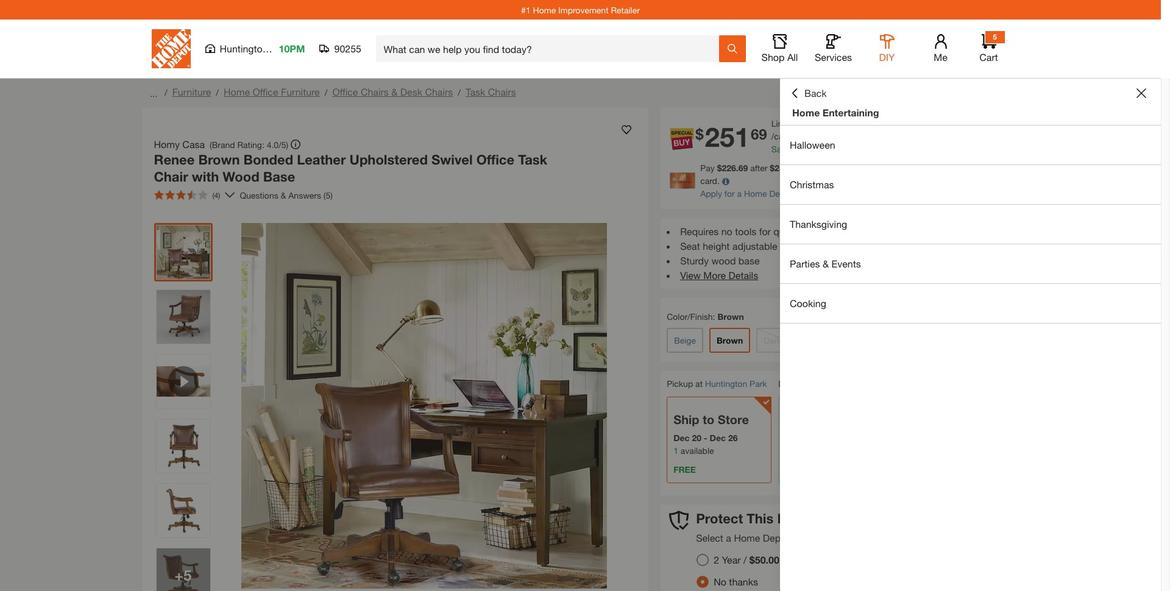 Task type: describe. For each thing, give the bounding box(es) containing it.
this
[[747, 511, 773, 526]]

226.69
[[722, 163, 748, 173]]

25 inside limit 20 per order /carton $ 411 . 94 save $ 160 . 25 ( 39 %)
[[814, 144, 823, 154]]

pay $ 226.69 after $ 25 off
[[700, 163, 803, 173]]

/ down the 90255 button
[[325, 87, 327, 98]]

brown homy casa task chairs renee 64.0 image
[[156, 225, 210, 279]]

protection
[[792, 532, 837, 544]]

94
[[822, 131, 832, 141]]

cart 5
[[979, 32, 998, 63]]

halloween link
[[780, 126, 1161, 165]]

2 year / $50.00
[[714, 554, 779, 566]]

upholstered
[[350, 152, 428, 168]]

christmas
[[790, 179, 834, 190]]

20 inside limit 20 per order /carton $ 411 . 94 save $ 160 . 25 ( 39 %)
[[792, 118, 802, 129]]

details
[[729, 269, 758, 281]]

(brand
[[210, 139, 235, 150]]

1 vertical spatial park
[[750, 378, 767, 389]]

entertaining
[[823, 107, 879, 118]]

office chairs & desk chairs link
[[332, 86, 453, 98]]

furniture link
[[172, 86, 211, 98]]

sturdy
[[680, 255, 709, 266]]

$ right "save"
[[793, 144, 797, 154]]

task inside renee brown bonded leather upholstered swivel office task chair with wood base
[[518, 152, 547, 168]]

pickup at huntington park
[[667, 378, 767, 389]]

/ right furniture link
[[216, 87, 219, 98]]

requires
[[680, 225, 719, 237]]

-
[[704, 433, 707, 443]]

home right the #1 at top
[[533, 5, 556, 15]]

$ inside $ 251 69
[[695, 126, 704, 143]]

and
[[800, 225, 816, 237]]

2 furniture from the left
[[281, 86, 320, 98]]

(4) link
[[149, 185, 235, 205]]

questions
[[240, 190, 278, 200]]

total
[[825, 163, 841, 173]]

plan
[[840, 532, 859, 544]]

0 horizontal spatial 25
[[775, 163, 784, 173]]

home down the 'back' button
[[792, 107, 820, 118]]

0 horizontal spatial huntington
[[220, 43, 268, 54]]

0 horizontal spatial park
[[271, 43, 290, 54]]

thanksgiving
[[790, 218, 847, 230]]

%)
[[838, 144, 848, 154]]

christmas link
[[780, 165, 1161, 204]]

brown button
[[709, 328, 750, 353]]

1 horizontal spatial a
[[737, 188, 742, 199]]

0 horizontal spatial .
[[812, 144, 814, 154]]

for inside requires no tools for quick and easy assembly seat height adjustable sturdy wood base view more details
[[759, 225, 771, 237]]

year
[[722, 554, 741, 566]]

0 vertical spatial depot
[[769, 188, 793, 199]]

brown inside renee brown bonded leather upholstered swivel office task chair with wood base
[[198, 152, 240, 168]]

huntington park button
[[705, 378, 767, 389]]

services
[[815, 51, 852, 63]]

task inside ... / furniture / home office furniture / office chairs & desk chairs / task chairs
[[466, 86, 485, 98]]

feedback link image
[[1154, 206, 1170, 272]]

diy
[[879, 51, 895, 63]]

6316524675112 image
[[156, 355, 210, 408]]

1 furniture from the left
[[172, 86, 211, 98]]

back
[[804, 87, 827, 99]]

protect
[[696, 511, 743, 526]]

ship
[[673, 412, 699, 427]]

homy
[[154, 138, 180, 150]]

view
[[680, 269, 701, 281]]

desk
[[400, 86, 422, 98]]

me button
[[921, 34, 960, 63]]

height
[[703, 240, 730, 252]]

(5)
[[323, 190, 333, 200]]

cart
[[979, 51, 998, 63]]

$ right after
[[770, 163, 775, 173]]

1 horizontal spatial office
[[332, 86, 358, 98]]

answers
[[288, 190, 321, 200]]

411
[[806, 131, 820, 141]]

wood
[[711, 255, 736, 266]]

0 vertical spatial .
[[820, 131, 822, 141]]

tools
[[735, 225, 756, 237]]

160
[[797, 144, 812, 154]]

3.5 stars image
[[154, 190, 208, 200]]

cooking link
[[780, 284, 1161, 323]]

(
[[826, 144, 828, 154]]

retailer
[[611, 5, 640, 15]]

task chairs link
[[466, 86, 516, 98]]

per
[[804, 118, 816, 129]]

to for ship
[[703, 412, 714, 427]]

swivel
[[431, 152, 473, 168]]

delivering
[[778, 378, 816, 389]]

easy
[[819, 225, 839, 237]]

... button
[[148, 85, 160, 102]]

color/finish : brown
[[667, 311, 744, 322]]

me
[[934, 51, 947, 63]]

& for parties & events
[[823, 258, 829, 269]]

ship to store dec 20 - dec 26 1 available
[[673, 412, 749, 456]]

limit 20 per order /carton $ 411 . 94 save $ 160 . 25 ( 39 %)
[[771, 118, 848, 154]]

/ right ... button
[[165, 87, 167, 98]]

your
[[806, 163, 822, 173]]

0 horizontal spatial for
[[724, 188, 735, 199]]

(brand rating: 4.0 /5)
[[210, 139, 288, 150]]

events
[[831, 258, 861, 269]]

$ up 160 at right
[[801, 131, 806, 141]]

beige
[[674, 335, 696, 346]]

diy button
[[867, 34, 906, 63]]

opening
[[942, 163, 973, 173]]

2 dec from the left
[[710, 433, 726, 443]]

new
[[982, 163, 998, 173]]

brown inside button
[[717, 335, 743, 346]]

home inside ... / furniture / home office furniture / office chairs & desk chairs / task chairs
[[224, 86, 250, 98]]

brown homy casa task chairs renee e1.1 image
[[156, 290, 210, 344]]

(4) button
[[149, 185, 225, 205]]

2
[[714, 554, 719, 566]]

/ right year
[[743, 554, 747, 566]]

homy casa link
[[154, 137, 210, 152]]

item
[[777, 511, 806, 526]]

by
[[861, 532, 872, 544]]



Task type: vqa. For each thing, say whether or not it's contained in the screenshot.
Get
no



Task type: locate. For each thing, give the bounding box(es) containing it.
home down after
[[744, 188, 767, 199]]

depot inside protect this item select a home depot protection plan by allstate for:
[[763, 532, 789, 544]]

menu
[[780, 126, 1161, 324]]

depot down item
[[763, 532, 789, 544]]

25 left the (
[[814, 144, 823, 154]]

depot
[[769, 188, 793, 199], [763, 532, 789, 544]]

furniture right "..."
[[172, 86, 211, 98]]

for:
[[910, 532, 924, 544]]

10pm
[[279, 43, 305, 54]]

1 horizontal spatial huntington
[[705, 378, 747, 389]]

info image
[[722, 178, 729, 185]]

thanks
[[729, 576, 758, 588]]

2 vertical spatial &
[[823, 258, 829, 269]]

4.0
[[267, 139, 279, 150]]

halloween
[[790, 139, 835, 151]]

renee brown bonded leather upholstered swivel office task chair with wood base
[[154, 152, 547, 184]]

1 vertical spatial 20
[[692, 433, 701, 443]]

1 vertical spatial to
[[703, 412, 714, 427]]

&
[[391, 86, 398, 98], [281, 190, 286, 200], [823, 258, 829, 269]]

25 left off
[[775, 163, 784, 173]]

view more details link
[[680, 269, 758, 281]]

0 vertical spatial task
[[466, 86, 485, 98]]

0 vertical spatial 25
[[814, 144, 823, 154]]

1 vertical spatial brown
[[718, 311, 744, 322]]

parties & events link
[[780, 244, 1161, 283]]

& inside ... / furniture / home office furniture / office chairs & desk chairs / task chairs
[[391, 86, 398, 98]]

home right furniture link
[[224, 86, 250, 98]]

to up -
[[703, 412, 714, 427]]

no thanks
[[714, 576, 758, 588]]

a
[[975, 163, 980, 173], [737, 188, 742, 199], [726, 532, 731, 544]]

rating:
[[237, 139, 264, 150]]

a left new on the right of page
[[975, 163, 980, 173]]

questions & answers (5)
[[240, 190, 333, 200]]

What can we help you find today? search field
[[384, 36, 718, 62]]

office inside renee brown bonded leather upholstered swivel office task chair with wood base
[[476, 152, 514, 168]]

#1
[[521, 5, 531, 15]]

1 horizontal spatial 20
[[792, 118, 802, 129]]

a down 226.69
[[737, 188, 742, 199]]

brown homy casa task chairs renee 4f.3 image
[[156, 484, 210, 537]]

apply for a home depot consumer card link
[[700, 188, 855, 199]]

1 horizontal spatial &
[[391, 86, 398, 98]]

huntington right at at the right bottom of page
[[705, 378, 747, 389]]

2 horizontal spatial chairs
[[488, 86, 516, 98]]

to for delivering
[[818, 378, 826, 389]]

2 vertical spatial brown
[[717, 335, 743, 346]]

1 horizontal spatial dec
[[710, 433, 726, 443]]

brown homy casa task chairs renee c3.2 image
[[156, 419, 210, 473]]

consumer
[[795, 188, 834, 199]]

shop all
[[761, 51, 798, 63]]

the home depot logo image
[[151, 29, 190, 68]]

beige button
[[667, 328, 703, 353]]

...
[[150, 88, 157, 98]]

2 horizontal spatial &
[[823, 258, 829, 269]]

& down base
[[281, 190, 286, 200]]

drawer close image
[[1137, 88, 1146, 98]]

/ left task chairs link
[[458, 87, 461, 98]]

1 dec from the left
[[673, 433, 690, 443]]

$50.00
[[749, 554, 779, 566]]

services button
[[814, 34, 853, 63]]

back button
[[790, 87, 827, 99]]

your total qualifying purchase upon opening a new card.
[[700, 163, 998, 186]]

office down the 90255 button
[[332, 86, 358, 98]]

casa
[[182, 138, 205, 150]]

more
[[703, 269, 726, 281]]

1 vertical spatial task
[[518, 152, 547, 168]]

& left 'events'
[[823, 258, 829, 269]]

0 horizontal spatial 20
[[692, 433, 701, 443]]

0 vertical spatial 20
[[792, 118, 802, 129]]

brown homy casa task chairs renee 1f.4 image
[[156, 548, 210, 591]]

3 chairs from the left
[[488, 86, 516, 98]]

to
[[818, 378, 826, 389], [703, 412, 714, 427]]

to right "delivering"
[[818, 378, 826, 389]]

1 vertical spatial a
[[737, 188, 742, 199]]

1 vertical spatial huntington
[[705, 378, 747, 389]]

option group
[[692, 549, 789, 591]]

1 vertical spatial 25
[[775, 163, 784, 173]]

26
[[728, 433, 738, 443]]

brown down (brand at top
[[198, 152, 240, 168]]

0 vertical spatial park
[[271, 43, 290, 54]]

0 horizontal spatial chairs
[[361, 86, 389, 98]]

0 vertical spatial &
[[391, 86, 398, 98]]

with
[[192, 168, 219, 184]]

... / furniture / home office furniture / office chairs & desk chairs / task chairs
[[148, 86, 516, 98]]

assembly
[[842, 225, 883, 237]]

1 horizontal spatial for
[[759, 225, 771, 237]]

pickup
[[667, 378, 693, 389]]

& left desk
[[391, 86, 398, 98]]

0 vertical spatial to
[[818, 378, 826, 389]]

furniture
[[172, 86, 211, 98], [281, 86, 320, 98]]

1 horizontal spatial .
[[820, 131, 822, 141]]

:
[[713, 311, 715, 322]]

allstate
[[875, 532, 907, 544]]

huntington left 10pm
[[220, 43, 268, 54]]

apply now image
[[670, 173, 700, 189]]

order
[[819, 118, 839, 129]]

/carton
[[771, 131, 798, 141]]

apply
[[700, 188, 722, 199]]

$ right pay
[[717, 163, 722, 173]]

2 chairs from the left
[[425, 86, 453, 98]]

home up 2 year / $50.00
[[734, 532, 760, 544]]

home office furniture link
[[224, 86, 320, 98]]

90255
[[334, 43, 361, 54]]

limit
[[771, 118, 790, 129]]

0 vertical spatial a
[[975, 163, 980, 173]]

park up the home office furniture link
[[271, 43, 290, 54]]

1 vertical spatial .
[[812, 144, 814, 154]]

0 horizontal spatial office
[[253, 86, 278, 98]]

menu containing halloween
[[780, 126, 1161, 324]]

free
[[673, 464, 696, 475]]

0 horizontal spatial task
[[466, 86, 485, 98]]

home inside protect this item select a home depot protection plan by allstate for:
[[734, 532, 760, 544]]

1 horizontal spatial park
[[750, 378, 767, 389]]

dec right -
[[710, 433, 726, 443]]

huntington park
[[220, 43, 290, 54]]

apply for a home depot consumer card
[[700, 188, 855, 199]]

1 chairs from the left
[[361, 86, 389, 98]]

5
[[993, 32, 997, 41]]

0 vertical spatial brown
[[198, 152, 240, 168]]

parties
[[790, 258, 820, 269]]

a inside your total qualifying purchase upon opening a new card.
[[975, 163, 980, 173]]

20 left the per
[[792, 118, 802, 129]]

2 vertical spatial a
[[726, 532, 731, 544]]

1 horizontal spatial furniture
[[281, 86, 320, 98]]

0 horizontal spatial &
[[281, 190, 286, 200]]

option group containing 2 year /
[[692, 549, 789, 591]]

brown right :
[[718, 311, 744, 322]]

office right swivel
[[476, 152, 514, 168]]

chairs
[[361, 86, 389, 98], [425, 86, 453, 98], [488, 86, 516, 98]]

1 vertical spatial for
[[759, 225, 771, 237]]

depot down off
[[769, 188, 793, 199]]

brown down color/finish : brown
[[717, 335, 743, 346]]

1 horizontal spatial to
[[818, 378, 826, 389]]

20 inside ship to store dec 20 - dec 26 1 available
[[692, 433, 701, 443]]

1
[[673, 445, 678, 456]]

thanksgiving link
[[780, 205, 1161, 244]]

purchase
[[883, 163, 918, 173]]

2 horizontal spatial a
[[975, 163, 980, 173]]

upon
[[920, 163, 940, 173]]

cooking
[[790, 297, 826, 309]]

& for questions & answers (5)
[[281, 190, 286, 200]]

2 horizontal spatial office
[[476, 152, 514, 168]]

1 horizontal spatial task
[[518, 152, 547, 168]]

delivering to
[[778, 378, 828, 389]]

0 horizontal spatial dec
[[673, 433, 690, 443]]

no
[[714, 576, 726, 588]]

improvement
[[558, 5, 609, 15]]

wood
[[223, 168, 259, 184]]

(4)
[[212, 191, 220, 200]]

0 vertical spatial huntington
[[220, 43, 268, 54]]

for down info icon
[[724, 188, 735, 199]]

69
[[751, 126, 767, 143]]

for up adjustable
[[759, 225, 771, 237]]

0 horizontal spatial furniture
[[172, 86, 211, 98]]

park
[[271, 43, 290, 54], [750, 378, 767, 389]]

save
[[771, 144, 790, 154]]

a right select on the right of the page
[[726, 532, 731, 544]]

card
[[837, 188, 855, 199]]

1 vertical spatial depot
[[763, 532, 789, 544]]

park left "delivering"
[[750, 378, 767, 389]]

furniture down 10pm
[[281, 86, 320, 98]]

#1 home improvement retailer
[[521, 5, 640, 15]]

251
[[705, 121, 750, 153]]

office down huntington park
[[253, 86, 278, 98]]

1 vertical spatial &
[[281, 190, 286, 200]]

20 left -
[[692, 433, 701, 443]]

1 horizontal spatial chairs
[[425, 86, 453, 98]]

90255 button
[[320, 43, 362, 55]]

0 horizontal spatial a
[[726, 532, 731, 544]]

to inside ship to store dec 20 - dec 26 1 available
[[703, 412, 714, 427]]

$ left the 251
[[695, 126, 704, 143]]

0 vertical spatial for
[[724, 188, 735, 199]]

1 horizontal spatial 25
[[814, 144, 823, 154]]

0 horizontal spatial to
[[703, 412, 714, 427]]

protect this item select a home depot protection plan by allstate for:
[[696, 511, 924, 544]]

select
[[696, 532, 723, 544]]

parties & events
[[790, 258, 861, 269]]

dec up 1
[[673, 433, 690, 443]]

39
[[828, 144, 838, 154]]

a inside protect this item select a home depot protection plan by allstate for:
[[726, 532, 731, 544]]

leather
[[297, 152, 346, 168]]

bonded
[[244, 152, 293, 168]]



